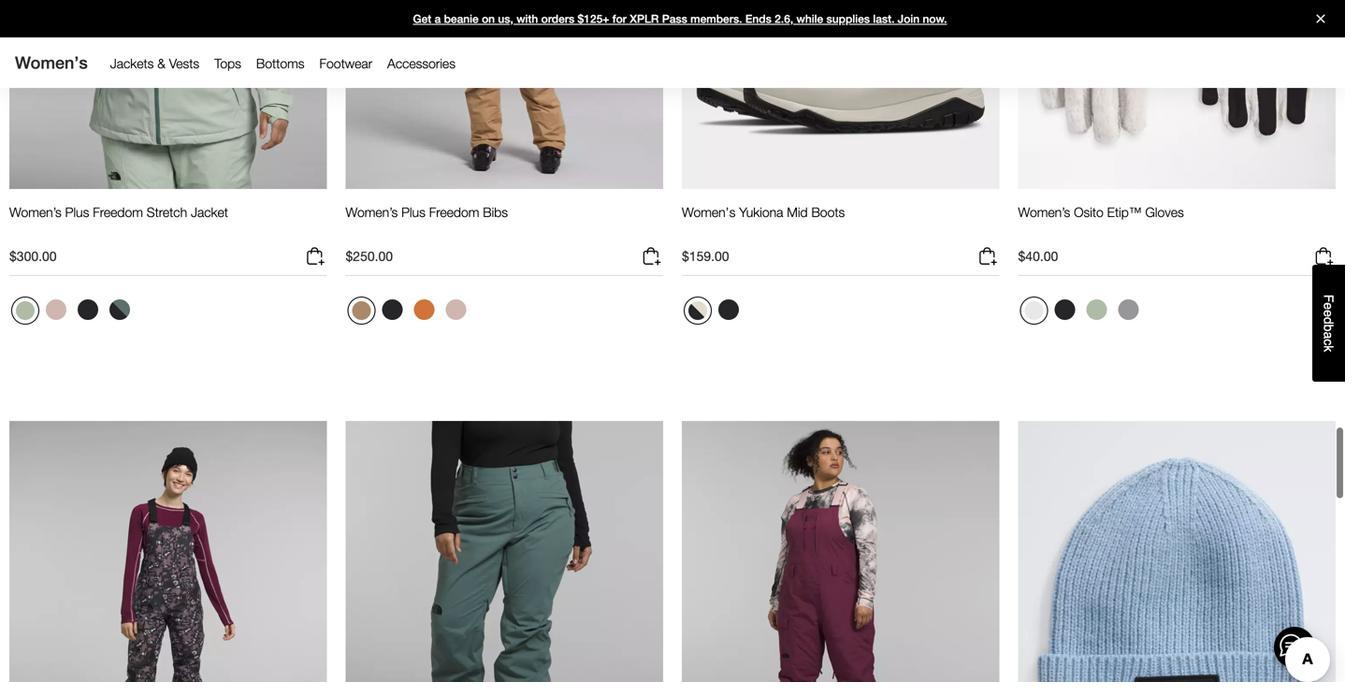Task type: describe. For each thing, give the bounding box(es) containing it.
tnf™ logo box cuffed beanie image
[[1018, 421, 1336, 682]]

us,
[[498, 12, 514, 25]]

ends
[[746, 12, 772, 25]]

close image
[[1309, 15, 1333, 23]]

$40.00
[[1018, 249, 1059, 264]]

2 e from the top
[[1322, 310, 1337, 317]]

$300.00
[[9, 249, 57, 264]]

$choose color$ option group for $40.00
[[1018, 295, 1146, 332]]

&
[[157, 56, 165, 71]]

pass
[[662, 12, 688, 25]]

bottoms button
[[249, 51, 312, 76]]

$40.00 button
[[1018, 245, 1336, 276]]

get a beanie on us, with orders $125+ for xplr pass members. ends 2.6, while supplies last. join now. link
[[0, 0, 1345, 37]]

women's plus freedom bibs
[[346, 205, 508, 220]]

tnf black/tnf black image
[[719, 300, 739, 320]]

supplies
[[827, 12, 870, 25]]

d
[[1322, 317, 1337, 324]]

misty sage image for misty sage option
[[16, 301, 35, 320]]

f
[[1322, 295, 1337, 303]]

women's plus freedom bibs button
[[346, 204, 508, 238]]

women's for women's plus freedom stretch jacket
[[9, 205, 62, 220]]

women's yukiona mid boots button
[[682, 204, 845, 238]]

footwear button
[[312, 51, 380, 76]]

women's plus freedom stretch jacket
[[9, 205, 228, 220]]

$250.00 button
[[346, 245, 663, 276]]

freedom for bibs
[[429, 205, 479, 220]]

tnf black radio for $250.00
[[378, 295, 407, 325]]

women's plus freedom bibs image
[[346, 0, 663, 189]]

accessories button
[[380, 51, 463, 76]]

Pink Moss radio
[[41, 295, 71, 325]]

women's plus freedom stretch jacket image
[[9, 0, 327, 189]]

c
[[1322, 339, 1337, 346]]

vintage white/tnf black image
[[689, 301, 707, 320]]

jacket
[[191, 205, 228, 220]]

women's freedom insulated bibs image
[[9, 421, 327, 682]]

women's osito etip™ gloves
[[1018, 205, 1184, 220]]

2.6,
[[775, 12, 794, 25]]

xplr
[[630, 12, 659, 25]]

1 e from the top
[[1322, 303, 1337, 310]]

Gardenia White radio
[[1020, 297, 1048, 325]]

Mandarin radio
[[409, 295, 439, 325]]

a inside button
[[1322, 332, 1337, 339]]

$125+
[[578, 12, 610, 25]]

women's plus freedom insulated bibs image
[[682, 421, 1000, 682]]

jackets
[[110, 56, 154, 71]]

bibs
[[483, 205, 508, 220]]

Misty Sage radio
[[1082, 295, 1112, 325]]

meld grey image
[[1119, 300, 1139, 320]]

Meld Grey radio
[[1114, 295, 1144, 325]]

$choose color$ option group for $300.00
[[9, 295, 137, 332]]

Pink Moss radio
[[441, 295, 471, 325]]

members.
[[691, 12, 742, 25]]

$159.00
[[682, 249, 729, 264]]

women's yukiona mid boots image
[[682, 0, 1000, 189]]

women's yukiona mid boots
[[682, 205, 845, 220]]

osito
[[1074, 205, 1104, 220]]

stretch
[[147, 205, 187, 220]]

with
[[517, 12, 538, 25]]



Task type: vqa. For each thing, say whether or not it's contained in the screenshot.
'@thenorthface'
no



Task type: locate. For each thing, give the bounding box(es) containing it.
women's inside button
[[682, 205, 736, 220]]

f e e d b a c k
[[1322, 295, 1337, 352]]

0 horizontal spatial tnf black radio
[[378, 295, 407, 325]]

2 women's from the left
[[346, 205, 398, 220]]

2 plus from the left
[[402, 205, 426, 220]]

0 horizontal spatial freedom
[[93, 205, 143, 220]]

Dark Sage/TNF Black radio
[[105, 295, 135, 325]]

$choose color$ option group for $159.00
[[682, 295, 746, 332]]

$choose color$ option group for $250.00
[[346, 295, 473, 332]]

4 $choose color$ option group from the left
[[1018, 295, 1146, 332]]

0 horizontal spatial women's
[[9, 205, 62, 220]]

0 horizontal spatial a
[[435, 12, 441, 25]]

tnf black radio right the almond butter radio
[[378, 295, 407, 325]]

plus for $250.00
[[402, 205, 426, 220]]

orders
[[541, 12, 575, 25]]

2 horizontal spatial tnf black image
[[1055, 300, 1076, 320]]

$choose color$ option group
[[9, 295, 137, 332], [346, 295, 473, 332], [682, 295, 746, 332], [1018, 295, 1146, 332]]

1 horizontal spatial women's
[[682, 205, 736, 220]]

1 horizontal spatial a
[[1322, 332, 1337, 339]]

pink moss image
[[46, 300, 66, 320]]

etip™
[[1107, 205, 1142, 220]]

3 women's from the left
[[1018, 205, 1071, 220]]

freedom left stretch
[[93, 205, 143, 220]]

1 horizontal spatial freedom
[[429, 205, 479, 220]]

0 vertical spatial women's
[[15, 53, 88, 73]]

women's up $300.00
[[9, 205, 62, 220]]

0 horizontal spatial misty sage image
[[16, 301, 35, 320]]

Vintage White/TNF Black radio
[[684, 297, 712, 325]]

1 horizontal spatial misty sage image
[[1087, 300, 1107, 320]]

misty sage image inside radio
[[1087, 300, 1107, 320]]

women's for women's
[[15, 53, 88, 73]]

tops
[[214, 56, 241, 71]]

pink moss image
[[446, 300, 466, 320]]

footwear
[[320, 56, 372, 71]]

2 tnf black image from the left
[[382, 300, 403, 320]]

women's up $250.00
[[346, 205, 398, 220]]

women's for women's plus freedom bibs
[[346, 205, 398, 220]]

tnf black image inside tnf black radio
[[78, 300, 98, 320]]

e up b at the top of the page
[[1322, 310, 1337, 317]]

women's left jackets
[[15, 53, 88, 73]]

accessories
[[387, 56, 456, 71]]

women's
[[9, 205, 62, 220], [346, 205, 398, 220], [1018, 205, 1071, 220]]

beanie
[[444, 12, 479, 25]]

1 tnf black radio from the left
[[378, 295, 407, 325]]

tnf black image
[[78, 300, 98, 320], [382, 300, 403, 320], [1055, 300, 1076, 320]]

a
[[435, 12, 441, 25], [1322, 332, 1337, 339]]

1 horizontal spatial women's
[[346, 205, 398, 220]]

Almond Butter radio
[[348, 297, 376, 325]]

tnf black radio for $40.00
[[1050, 295, 1080, 325]]

tnf black radio right the gardenia white option
[[1050, 295, 1080, 325]]

boots
[[812, 205, 845, 220]]

women's for women's osito etip™ gloves
[[1018, 205, 1071, 220]]

plus for $300.00
[[65, 205, 89, 220]]

0 horizontal spatial tnf black image
[[78, 300, 98, 320]]

yukiona
[[739, 205, 784, 220]]

1 plus from the left
[[65, 205, 89, 220]]

3 tnf black image from the left
[[1055, 300, 1076, 320]]

1 vertical spatial women's
[[682, 205, 736, 220]]

dark sage/tnf black image
[[109, 300, 130, 320]]

TNF Black radio
[[378, 295, 407, 325], [1050, 295, 1080, 325]]

2 tnf black radio from the left
[[1050, 295, 1080, 325]]

plus
[[65, 205, 89, 220], [402, 205, 426, 220]]

now.
[[923, 12, 947, 25]]

1 $choose color$ option group from the left
[[9, 295, 137, 332]]

women's up $40.00
[[1018, 205, 1071, 220]]

1 women's from the left
[[9, 205, 62, 220]]

2 $choose color$ option group from the left
[[346, 295, 473, 332]]

misty sage image for misty sage radio
[[1087, 300, 1107, 320]]

tnf black image right pink moss icon
[[78, 300, 98, 320]]

jackets & vests
[[110, 56, 199, 71]]

freedom left the 'bibs'
[[429, 205, 479, 220]]

a right get
[[435, 12, 441, 25]]

1 tnf black image from the left
[[78, 300, 98, 320]]

f e e d b a c k button
[[1313, 265, 1345, 382]]

$250.00
[[346, 249, 393, 264]]

0 horizontal spatial plus
[[65, 205, 89, 220]]

gardenia white image
[[1025, 301, 1044, 320]]

1 vertical spatial a
[[1322, 332, 1337, 339]]

women's osito etip™ gloves button
[[1018, 204, 1184, 238]]

plus left stretch
[[65, 205, 89, 220]]

women's for women's yukiona mid boots
[[682, 205, 736, 220]]

Misty Sage radio
[[11, 297, 39, 325]]

women's plus freedom stretch jacket button
[[9, 204, 228, 238]]

e up d
[[1322, 303, 1337, 310]]

for
[[613, 12, 627, 25]]

on
[[482, 12, 495, 25]]

3 $choose color$ option group from the left
[[682, 295, 746, 332]]

join
[[898, 12, 920, 25]]

vests
[[169, 56, 199, 71]]

$159.00 button
[[682, 245, 1000, 276]]

almond butter image
[[352, 301, 371, 320]]

$300.00 button
[[9, 245, 327, 276]]

1 horizontal spatial tnf black image
[[382, 300, 403, 320]]

TNF Black/TNF Black radio
[[714, 295, 744, 325]]

a up the k
[[1322, 332, 1337, 339]]

freedom
[[93, 205, 143, 220], [429, 205, 479, 220]]

misty sage image left meld grey image
[[1087, 300, 1107, 320]]

TNF Black radio
[[73, 295, 103, 325]]

gloves
[[1146, 205, 1184, 220]]

e
[[1322, 303, 1337, 310], [1322, 310, 1337, 317]]

women's osito etip™ gloves image
[[1018, 0, 1336, 189]]

mandarin image
[[414, 300, 435, 320]]

tnf black image right the almond butter radio
[[382, 300, 403, 320]]

bottoms
[[256, 56, 305, 71]]

2 freedom from the left
[[429, 205, 479, 220]]

last.
[[873, 12, 895, 25]]

women's
[[15, 53, 88, 73], [682, 205, 736, 220]]

misty sage image inside option
[[16, 301, 35, 320]]

0 horizontal spatial women's
[[15, 53, 88, 73]]

misty sage image left pink moss icon
[[16, 301, 35, 320]]

1 horizontal spatial tnf black radio
[[1050, 295, 1080, 325]]

2 horizontal spatial women's
[[1018, 205, 1071, 220]]

b
[[1322, 324, 1337, 332]]

plus left the 'bibs'
[[402, 205, 426, 220]]

k
[[1322, 346, 1337, 352]]

freedom for stretch
[[93, 205, 143, 220]]

get
[[413, 12, 432, 25]]

tnf black image for $40.00
[[1055, 300, 1076, 320]]

tops button
[[207, 51, 249, 76]]

jackets & vests button
[[103, 51, 207, 76]]

1 freedom from the left
[[93, 205, 143, 220]]

women's up the $159.00
[[682, 205, 736, 220]]

1 horizontal spatial plus
[[402, 205, 426, 220]]

misty sage image
[[1087, 300, 1107, 320], [16, 301, 35, 320]]

women's plus freedom stretch pants image
[[346, 421, 663, 682]]

swipe previous image
[[686, 0, 716, 22]]

tnf black image right the gardenia white option
[[1055, 300, 1076, 320]]

get a beanie on us, with orders $125+ for xplr pass members. ends 2.6, while supplies last. join now.
[[413, 12, 947, 25]]

tnf black image for $250.00
[[382, 300, 403, 320]]

mid
[[787, 205, 808, 220]]

0 vertical spatial a
[[435, 12, 441, 25]]

while
[[797, 12, 824, 25]]



